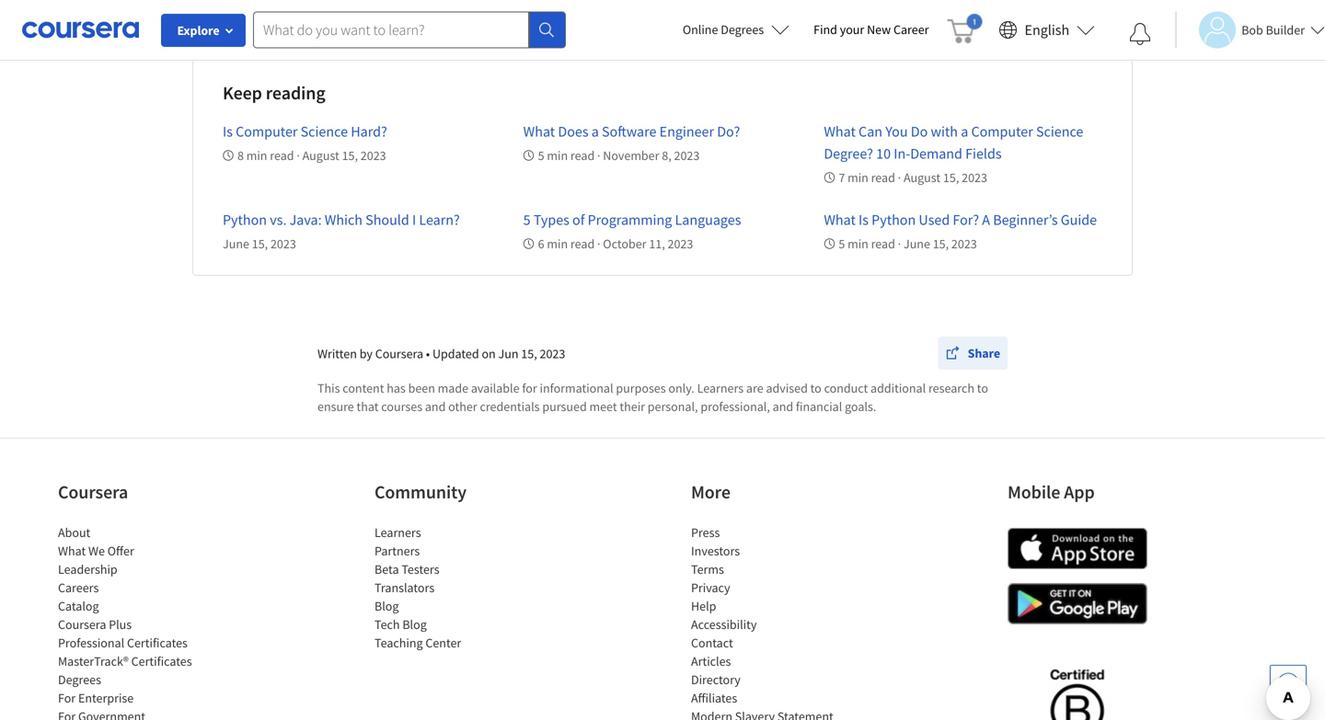 Task type: vqa. For each thing, say whether or not it's contained in the screenshot.
and
yes



Task type: locate. For each thing, give the bounding box(es) containing it.
5
[[538, 147, 545, 164], [523, 211, 531, 229], [839, 236, 845, 252]]

1 vertical spatial learners
[[375, 525, 421, 541]]

None search field
[[253, 12, 566, 48]]

15,
[[342, 147, 358, 164], [943, 169, 960, 186], [252, 236, 268, 252], [933, 236, 949, 252], [521, 346, 537, 362]]

2 list item from the left
[[691, 708, 848, 721]]

bob
[[1242, 22, 1264, 38]]

coursera left •
[[375, 346, 424, 362]]

november
[[603, 147, 660, 164]]

partners
[[375, 543, 420, 560]]

list item
[[58, 708, 214, 721], [691, 708, 848, 721]]

terms link
[[691, 562, 724, 578]]

0 horizontal spatial to
[[811, 380, 822, 397]]

read down does
[[571, 147, 595, 164]]

october
[[603, 236, 647, 252]]

2 horizontal spatial list
[[691, 524, 848, 721]]

list item down the "enterprise"
[[58, 708, 214, 721]]

2023 right 8,
[[674, 147, 700, 164]]

what up degree?
[[824, 122, 856, 141]]

coursera image
[[22, 15, 139, 44]]

2 computer from the left
[[972, 122, 1034, 141]]

1 horizontal spatial 5
[[538, 147, 545, 164]]

hard?
[[351, 122, 387, 141]]

· for a
[[597, 147, 601, 164]]

read for science
[[270, 147, 294, 164]]

0 vertical spatial is
[[223, 122, 233, 141]]

2023 right 11,
[[668, 236, 694, 252]]

translators link
[[375, 580, 435, 597]]

0 vertical spatial blog
[[375, 598, 399, 615]]

advised
[[766, 380, 808, 397]]

1 horizontal spatial and
[[773, 399, 794, 415]]

read down of
[[571, 236, 595, 252]]

learners up 'professional,'
[[697, 380, 744, 397]]

5 up types
[[538, 147, 545, 164]]

2 a from the left
[[961, 122, 969, 141]]

what down about link
[[58, 543, 86, 560]]

learners up 'partners' link
[[375, 525, 421, 541]]

updated
[[433, 346, 479, 362]]

15, down demand
[[943, 169, 960, 186]]

0 horizontal spatial june
[[223, 236, 249, 252]]

5 left types
[[523, 211, 531, 229]]

computer up 8
[[236, 122, 298, 141]]

list containing about
[[58, 524, 214, 721]]

learn?
[[419, 211, 460, 229]]

2023 for 5 types of programming languages
[[668, 236, 694, 252]]

1 vertical spatial blog
[[403, 617, 427, 633]]

vs.
[[270, 211, 287, 229]]

read down "7 min read · august 15, 2023"
[[871, 236, 896, 252]]

what inside what can you do with a computer science degree? 10 in-demand fields
[[824, 122, 856, 141]]

min right 7
[[848, 169, 869, 186]]

list item down affiliates
[[691, 708, 848, 721]]

what for what is python used for? a beginner's guide
[[824, 211, 856, 229]]

python left 'vs.'
[[223, 211, 267, 229]]

python up the 5 min read · june 15, 2023
[[872, 211, 916, 229]]

2023 down fields
[[962, 169, 988, 186]]

1 vertical spatial degrees
[[58, 672, 101, 689]]

2 vertical spatial coursera
[[58, 617, 106, 633]]

15, down hard? on the left of the page
[[342, 147, 358, 164]]

2023 for is computer science hard?
[[361, 147, 386, 164]]

0 horizontal spatial 5
[[523, 211, 531, 229]]

a right does
[[592, 122, 599, 141]]

1 horizontal spatial learners
[[697, 380, 744, 397]]

to up financial
[[811, 380, 822, 397]]

what
[[523, 122, 555, 141], [824, 122, 856, 141], [824, 211, 856, 229], [58, 543, 86, 560]]

is down keep
[[223, 122, 233, 141]]

1 horizontal spatial august
[[904, 169, 941, 186]]

0 horizontal spatial a
[[592, 122, 599, 141]]

find your new career
[[814, 21, 929, 38]]

a right with
[[961, 122, 969, 141]]

8 min read · august 15, 2023
[[238, 147, 386, 164]]

science up '8 min read · august 15, 2023'
[[301, 122, 348, 141]]

0 horizontal spatial science
[[301, 122, 348, 141]]

•
[[426, 346, 430, 362]]

ensure
[[318, 399, 354, 415]]

this content has been made available for informational purposes only. learners are advised to conduct additional research to ensure that courses and other credentials pursued meet their personal, professional, and financial goals.
[[318, 380, 989, 415]]

terms
[[691, 562, 724, 578]]

1 vertical spatial august
[[904, 169, 941, 186]]

2023 for what does a software engineer do?
[[674, 147, 700, 164]]

1 horizontal spatial a
[[961, 122, 969, 141]]

0 vertical spatial august
[[303, 147, 339, 164]]

15, down used
[[933, 236, 949, 252]]

certificates up mastertrack® certificates link
[[127, 635, 188, 652]]

and down advised
[[773, 399, 794, 415]]

· down in-
[[898, 169, 901, 186]]

directory
[[691, 672, 741, 689]]

read down 10
[[871, 169, 896, 186]]

computer inside what can you do with a computer science degree? 10 in-demand fields
[[972, 122, 1034, 141]]

list containing learners
[[375, 524, 531, 653]]

8,
[[662, 147, 672, 164]]

what inside the about what we offer leadership careers catalog coursera plus professional certificates mastertrack® certificates degrees for enterprise
[[58, 543, 86, 560]]

august down is computer science hard?
[[303, 147, 339, 164]]

python
[[223, 211, 267, 229], [872, 211, 916, 229]]

java:
[[290, 211, 322, 229]]

15, down "python vs. java: which should i learn?" link
[[252, 236, 268, 252]]

python vs. java: which should i learn? link
[[223, 211, 460, 229]]

this
[[318, 380, 340, 397]]

· down what is python used for? a beginner's guide 'link'
[[898, 236, 901, 252]]

certificates down professional certificates link
[[131, 654, 192, 670]]

5 min read · june 15, 2023
[[839, 236, 977, 252]]

1 science from the left
[[301, 122, 348, 141]]

types
[[534, 211, 570, 229]]

2 vertical spatial 5
[[839, 236, 845, 252]]

computer up fields
[[972, 122, 1034, 141]]

english button
[[992, 0, 1103, 60]]

research
[[929, 380, 975, 397]]

learners
[[697, 380, 744, 397], [375, 525, 421, 541]]

august for you
[[904, 169, 941, 186]]

online degrees button
[[668, 9, 805, 50]]

15, right jun
[[521, 346, 537, 362]]

learners partners beta testers translators blog tech blog teaching center
[[375, 525, 461, 652]]

is up the 5 min read · june 15, 2023
[[859, 211, 869, 229]]

with
[[931, 122, 958, 141]]

2023
[[361, 147, 386, 164], [674, 147, 700, 164], [962, 169, 988, 186], [271, 236, 296, 252], [668, 236, 694, 252], [952, 236, 977, 252], [540, 346, 566, 362]]

2 horizontal spatial 5
[[839, 236, 845, 252]]

show notifications image
[[1130, 23, 1152, 45]]

0 vertical spatial learners
[[697, 380, 744, 397]]

0 horizontal spatial computer
[[236, 122, 298, 141]]

python vs. java: which should i learn? june 15, 2023
[[223, 211, 460, 252]]

5 for 5 types of programming languages
[[523, 211, 531, 229]]

find your new career link
[[805, 18, 939, 41]]

· left november
[[597, 147, 601, 164]]

plus
[[109, 617, 132, 633]]

· left october
[[597, 236, 601, 252]]

min for does
[[547, 147, 568, 164]]

min right 6 on the top left
[[547, 236, 568, 252]]

2023 down hard? on the left of the page
[[361, 147, 386, 164]]

center
[[426, 635, 461, 652]]

i
[[412, 211, 416, 229]]

· down is computer science hard?
[[297, 147, 300, 164]]

8
[[238, 147, 244, 164]]

can
[[859, 122, 883, 141]]

0 horizontal spatial python
[[223, 211, 267, 229]]

june down 8
[[223, 236, 249, 252]]

science up "guide"
[[1037, 122, 1084, 141]]

1 horizontal spatial list item
[[691, 708, 848, 721]]

0 vertical spatial 5
[[538, 147, 545, 164]]

15, for what is python used for? a beginner's guide
[[933, 236, 949, 252]]

keep reading
[[223, 81, 326, 104]]

0 vertical spatial degrees
[[721, 21, 764, 38]]

logo of certified b corporation image
[[1040, 659, 1115, 721]]

june inside the python vs. java: which should i learn? june 15, 2023
[[223, 236, 249, 252]]

1 python from the left
[[223, 211, 267, 229]]

6
[[538, 236, 545, 252]]

august down demand
[[904, 169, 941, 186]]

2 science from the left
[[1037, 122, 1084, 141]]

do
[[911, 122, 928, 141]]

min right 8
[[246, 147, 267, 164]]

and down been
[[425, 399, 446, 415]]

1 horizontal spatial computer
[[972, 122, 1034, 141]]

2023 down for?
[[952, 236, 977, 252]]

share
[[968, 345, 1001, 362]]

2 list from the left
[[375, 524, 531, 653]]

degrees up for
[[58, 672, 101, 689]]

blog up teaching center link
[[403, 617, 427, 633]]

what down 7
[[824, 211, 856, 229]]

0 horizontal spatial degrees
[[58, 672, 101, 689]]

5 down 7
[[839, 236, 845, 252]]

august
[[303, 147, 339, 164], [904, 169, 941, 186]]

list for community
[[375, 524, 531, 653]]

written
[[318, 346, 357, 362]]

coursera down 'catalog'
[[58, 617, 106, 633]]

0 horizontal spatial list
[[58, 524, 214, 721]]

2023 for what can you do with a computer science degree? 10 in-demand fields
[[962, 169, 988, 186]]

what does a software engineer do? link
[[523, 122, 740, 141]]

what for what can you do with a computer science degree? 10 in-demand fields
[[824, 122, 856, 141]]

press
[[691, 525, 720, 541]]

blog up tech
[[375, 598, 399, 615]]

1 vertical spatial 5
[[523, 211, 531, 229]]

0 horizontal spatial list item
[[58, 708, 214, 721]]

2023 up informational
[[540, 346, 566, 362]]

0 horizontal spatial is
[[223, 122, 233, 141]]

1 horizontal spatial degrees
[[721, 21, 764, 38]]

translators
[[375, 580, 435, 597]]

programming
[[588, 211, 672, 229]]

download on the app store image
[[1008, 528, 1148, 570]]

0 horizontal spatial august
[[303, 147, 339, 164]]

python inside the python vs. java: which should i learn? june 15, 2023
[[223, 211, 267, 229]]

5 for 5 min read · november 8, 2023
[[538, 147, 545, 164]]

on
[[482, 346, 496, 362]]

1 horizontal spatial science
[[1037, 122, 1084, 141]]

0 horizontal spatial learners
[[375, 525, 421, 541]]

read for a
[[571, 147, 595, 164]]

1 computer from the left
[[236, 122, 298, 141]]

to right "research"
[[977, 380, 989, 397]]

degrees inside popup button
[[721, 21, 764, 38]]

articles
[[691, 654, 731, 670]]

affiliates
[[691, 690, 738, 707]]

accessibility link
[[691, 617, 757, 633]]

1 to from the left
[[811, 380, 822, 397]]

purposes
[[616, 380, 666, 397]]

2 to from the left
[[977, 380, 989, 397]]

2023 down 'vs.'
[[271, 236, 296, 252]]

about
[[58, 525, 90, 541]]

get it on google play image
[[1008, 584, 1148, 625]]

coursera up about link
[[58, 481, 128, 504]]

1 horizontal spatial blog
[[403, 617, 427, 633]]

financial
[[796, 399, 843, 415]]

software
[[602, 122, 657, 141]]

what left does
[[523, 122, 555, 141]]

1 horizontal spatial to
[[977, 380, 989, 397]]

computer
[[236, 122, 298, 141], [972, 122, 1034, 141]]

1 list from the left
[[58, 524, 214, 721]]

· for of
[[597, 236, 601, 252]]

min
[[246, 147, 267, 164], [547, 147, 568, 164], [848, 169, 869, 186], [547, 236, 568, 252], [848, 236, 869, 252]]

0 horizontal spatial and
[[425, 399, 446, 415]]

1 vertical spatial certificates
[[131, 654, 192, 670]]

1 and from the left
[[425, 399, 446, 415]]

1 list item from the left
[[58, 708, 214, 721]]

3 list from the left
[[691, 524, 848, 721]]

10
[[877, 145, 891, 163]]

2 june from the left
[[904, 236, 931, 252]]

learners inside learners partners beta testers translators blog tech blog teaching center
[[375, 525, 421, 541]]

june down used
[[904, 236, 931, 252]]

1 horizontal spatial list
[[375, 524, 531, 653]]

mastertrack®
[[58, 654, 129, 670]]

is
[[223, 122, 233, 141], [859, 211, 869, 229]]

1 horizontal spatial python
[[872, 211, 916, 229]]

what is python used for? a beginner's guide
[[824, 211, 1097, 229]]

1 horizontal spatial is
[[859, 211, 869, 229]]

list containing press
[[691, 524, 848, 721]]

read down is computer science hard? link
[[270, 147, 294, 164]]

personal,
[[648, 399, 698, 415]]

1 june from the left
[[223, 236, 249, 252]]

min down "7 min read · august 15, 2023"
[[848, 236, 869, 252]]

list for more
[[691, 524, 848, 721]]

min down does
[[547, 147, 568, 164]]

list
[[58, 524, 214, 721], [375, 524, 531, 653], [691, 524, 848, 721]]

0 horizontal spatial blog
[[375, 598, 399, 615]]

1 horizontal spatial june
[[904, 236, 931, 252]]

degrees right online
[[721, 21, 764, 38]]

coursera
[[375, 346, 424, 362], [58, 481, 128, 504], [58, 617, 106, 633]]

2 and from the left
[[773, 399, 794, 415]]



Task type: describe. For each thing, give the bounding box(es) containing it.
read for of
[[571, 236, 595, 252]]

15, for is computer science hard?
[[342, 147, 358, 164]]

what can you do with a computer science degree? 10 in-demand fields
[[824, 122, 1084, 163]]

1 vertical spatial coursera
[[58, 481, 128, 504]]

online degrees
[[683, 21, 764, 38]]

additional
[[871, 380, 926, 397]]

leadership link
[[58, 562, 118, 578]]

degree?
[[824, 145, 874, 163]]

beta testers link
[[375, 562, 440, 578]]

partners link
[[375, 543, 420, 560]]

learners inside this content has been made available for informational purposes only. learners are advised to conduct additional research to ensure that courses and other credentials pursued meet their personal, professional, and financial goals.
[[697, 380, 744, 397]]

investors link
[[691, 543, 740, 560]]

for
[[522, 380, 537, 397]]

7
[[839, 169, 845, 186]]

for
[[58, 690, 76, 707]]

0 vertical spatial certificates
[[127, 635, 188, 652]]

what can you do with a computer science degree? 10 in-demand fields link
[[824, 122, 1084, 163]]

5 types of programming languages link
[[523, 211, 741, 229]]

professional certificates link
[[58, 635, 188, 652]]

help
[[691, 598, 717, 615]]

offer
[[107, 543, 134, 560]]

read for python
[[871, 236, 896, 252]]

help center image
[[1278, 673, 1300, 695]]

online
[[683, 21, 718, 38]]

their
[[620, 399, 645, 415]]

mobile app
[[1008, 481, 1095, 504]]

courses
[[381, 399, 423, 415]]

list item for coursera
[[58, 708, 214, 721]]

tech blog link
[[375, 617, 427, 633]]

been
[[408, 380, 435, 397]]

privacy link
[[691, 580, 731, 597]]

min for computer
[[246, 147, 267, 164]]

community
[[375, 481, 467, 504]]

5 min read · november 8, 2023
[[538, 147, 700, 164]]

min for can
[[848, 169, 869, 186]]

beginner's
[[993, 211, 1058, 229]]

goals.
[[845, 399, 877, 415]]

has
[[387, 380, 406, 397]]

new
[[867, 21, 891, 38]]

english
[[1025, 21, 1070, 39]]

tech
[[375, 617, 400, 633]]

what for what does a software engineer do?
[[523, 122, 555, 141]]

are
[[747, 380, 764, 397]]

what we offer link
[[58, 543, 134, 560]]

bob builder button
[[1176, 12, 1326, 48]]

15, inside the python vs. java: which should i learn? june 15, 2023
[[252, 236, 268, 252]]

is computer science hard?
[[223, 122, 390, 141]]

0 vertical spatial coursera
[[375, 346, 424, 362]]

teaching center link
[[375, 635, 461, 652]]

about link
[[58, 525, 90, 541]]

mobile
[[1008, 481, 1061, 504]]

keep
[[223, 81, 262, 104]]

science inside what can you do with a computer science degree? 10 in-demand fields
[[1037, 122, 1084, 141]]

builder
[[1266, 22, 1305, 38]]

beta
[[375, 562, 399, 578]]

what is python used for? a beginner's guide link
[[824, 211, 1097, 229]]

fields
[[966, 145, 1002, 163]]

shopping cart: 1 item image
[[948, 14, 983, 43]]

contact link
[[691, 635, 733, 652]]

5 for 5 min read · june 15, 2023
[[839, 236, 845, 252]]

2023 inside the python vs. java: which should i learn? june 15, 2023
[[271, 236, 296, 252]]

list item for more
[[691, 708, 848, 721]]

catalog link
[[58, 598, 99, 615]]

leadership
[[58, 562, 118, 578]]

7 min read · august 15, 2023
[[839, 169, 988, 186]]

contact
[[691, 635, 733, 652]]

app
[[1064, 481, 1095, 504]]

1 a from the left
[[592, 122, 599, 141]]

· for science
[[297, 147, 300, 164]]

1 vertical spatial is
[[859, 211, 869, 229]]

learners link
[[375, 525, 421, 541]]

list for coursera
[[58, 524, 214, 721]]

your
[[840, 21, 865, 38]]

is computer science hard? link
[[223, 122, 390, 141]]

5 types of programming languages
[[523, 211, 741, 229]]

6 min read · october 11, 2023
[[538, 236, 694, 252]]

written by coursera • updated on jun 15, 2023
[[318, 346, 566, 362]]

more
[[691, 481, 731, 504]]

other
[[448, 399, 477, 415]]

2023 for what is python used for? a beginner's guide
[[952, 236, 977, 252]]

degrees inside the about what we offer leadership careers catalog coursera plus professional certificates mastertrack® certificates degrees for enterprise
[[58, 672, 101, 689]]

explore
[[177, 22, 220, 39]]

min for is
[[848, 236, 869, 252]]

2 python from the left
[[872, 211, 916, 229]]

career
[[894, 21, 929, 38]]

which
[[325, 211, 363, 229]]

min for types
[[547, 236, 568, 252]]

teaching
[[375, 635, 423, 652]]

catalog
[[58, 598, 99, 615]]

15, for what can you do with a computer science degree? 10 in-demand fields
[[943, 169, 960, 186]]

11,
[[649, 236, 665, 252]]

engineer
[[660, 122, 714, 141]]

· for python
[[898, 236, 901, 252]]

by
[[360, 346, 373, 362]]

a inside what can you do with a computer science degree? 10 in-demand fields
[[961, 122, 969, 141]]

articles link
[[691, 654, 731, 670]]

explore button
[[161, 14, 246, 47]]

professional
[[58, 635, 124, 652]]

What do you want to learn? text field
[[253, 12, 529, 48]]

· for you
[[898, 169, 901, 186]]

read for you
[[871, 169, 896, 186]]

directory link
[[691, 672, 741, 689]]

august for science
[[303, 147, 339, 164]]

blog link
[[375, 598, 399, 615]]

credentials
[[480, 399, 540, 415]]

bob builder
[[1242, 22, 1305, 38]]

for?
[[953, 211, 980, 229]]

used
[[919, 211, 950, 229]]

meet
[[590, 399, 617, 415]]

investors
[[691, 543, 740, 560]]

languages
[[675, 211, 741, 229]]

coursera inside the about what we offer leadership careers catalog coursera plus professional certificates mastertrack® certificates degrees for enterprise
[[58, 617, 106, 633]]



